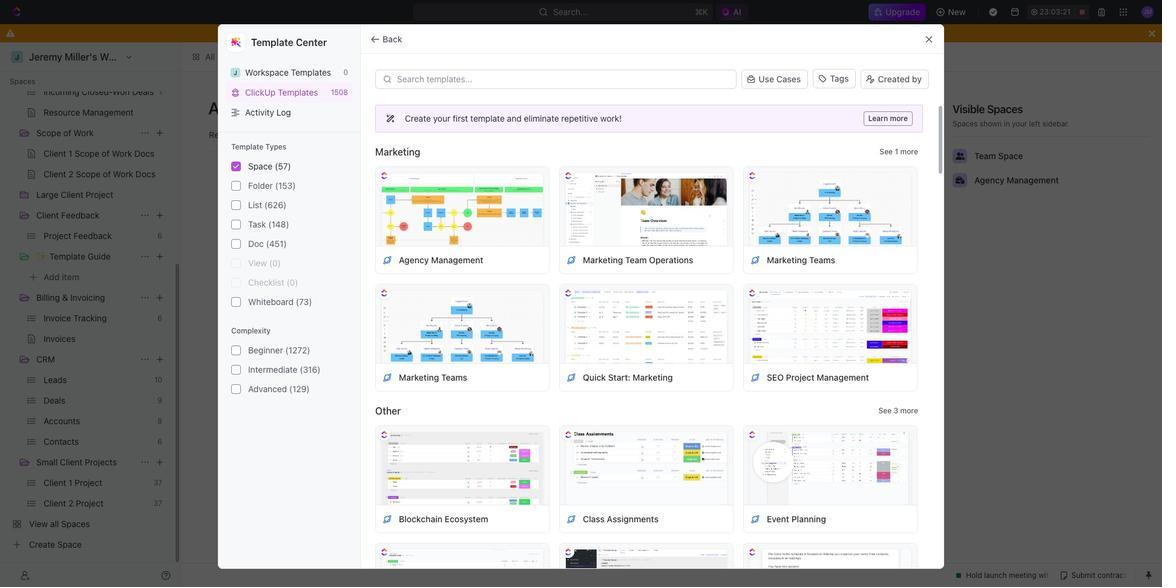 Task type: locate. For each thing, give the bounding box(es) containing it.
(57)
[[275, 161, 291, 171]]

more right 3
[[901, 406, 919, 415]]

client feedback
[[36, 210, 100, 220]]

2 vertical spatial more
[[901, 406, 919, 415]]

scope of work link
[[36, 124, 136, 143]]

activity log button
[[226, 102, 353, 122]]

(0) for view (0)
[[269, 258, 281, 268]]

(0)
[[269, 258, 281, 268], [287, 277, 298, 288]]

0 vertical spatial team
[[975, 151, 996, 161]]

1 vertical spatial all spaces
[[208, 98, 291, 118]]

project
[[786, 372, 815, 382]]

template right ✨
[[50, 251, 85, 262]]

1 horizontal spatial space
[[886, 104, 910, 114]]

client right "small"
[[60, 457, 83, 467]]

your
[[433, 113, 451, 124], [1012, 119, 1028, 128]]

2 horizontal spatial space
[[999, 151, 1024, 161]]

space inside new space 'button'
[[886, 104, 910, 114]]

created by button
[[861, 70, 929, 89]]

template for template types
[[231, 142, 264, 151]]

event
[[767, 514, 790, 524]]

23:03:22
[[1039, 7, 1071, 16]]

0 vertical spatial (0)
[[269, 258, 281, 268]]

1 vertical spatial new
[[866, 104, 883, 114]]

billing & invoicing link
[[36, 288, 136, 308]]

0 vertical spatial all spaces
[[205, 51, 246, 62]]

0 horizontal spatial client
[[36, 210, 59, 220]]

1 horizontal spatial (0)
[[287, 277, 298, 288]]

of
[[63, 128, 71, 138]]

whiteboard
[[248, 297, 294, 307]]

0 horizontal spatial agency management
[[399, 255, 484, 265]]

(451)
[[266, 239, 287, 249]]

1 horizontal spatial agency management
[[975, 175, 1059, 185]]

0 horizontal spatial (0)
[[269, 258, 281, 268]]

center
[[296, 37, 327, 48]]

templates for workspace templates
[[291, 67, 331, 78]]

client left the feedback
[[36, 210, 59, 220]]

template inside ✨ template guide link
[[50, 251, 85, 262]]

blockchain
[[399, 514, 443, 524]]

3
[[894, 406, 899, 415]]

Search templates... text field
[[397, 74, 730, 84]]

scope
[[36, 128, 61, 138]]

1 vertical spatial management
[[431, 255, 484, 265]]

⌘k
[[695, 7, 709, 17]]

space
[[886, 104, 910, 114], [999, 151, 1024, 161], [248, 161, 273, 171]]

tree
[[5, 0, 170, 555]]

0 vertical spatial template
[[251, 37, 294, 48]]

1 vertical spatial agency
[[399, 255, 429, 265]]

advanced
[[248, 384, 287, 394]]

see for marketing
[[880, 147, 893, 156]]

assignments
[[607, 514, 659, 524]]

use cases button
[[742, 70, 809, 89]]

0 vertical spatial see
[[880, 147, 893, 156]]

template
[[471, 113, 505, 124]]

view (0)
[[248, 258, 281, 268]]

1508
[[331, 88, 348, 97]]

task
[[248, 219, 266, 230]]

template center
[[251, 37, 327, 48]]

see for other
[[879, 406, 892, 415]]

None checkbox
[[231, 162, 241, 171], [231, 239, 241, 249], [231, 278, 241, 288], [231, 297, 241, 307], [231, 162, 241, 171], [231, 239, 241, 249], [231, 278, 241, 288], [231, 297, 241, 307]]

team left operations on the top right of page
[[625, 255, 647, 265]]

sidebar navigation
[[0, 0, 181, 587]]

learn
[[869, 114, 888, 123]]

view
[[248, 258, 267, 268]]

your right in
[[1012, 119, 1028, 128]]

tree containing scope of work
[[5, 0, 170, 555]]

spaces
[[217, 51, 246, 62], [10, 77, 35, 86], [233, 98, 291, 118], [988, 103, 1023, 116], [953, 119, 978, 128], [544, 266, 569, 276]]

teams
[[810, 255, 836, 265], [441, 372, 467, 382]]

more up search... button at the top right of page
[[890, 114, 908, 123]]

0 horizontal spatial space
[[248, 161, 273, 171]]

0 vertical spatial teams
[[810, 255, 836, 265]]

see left 1 in the right of the page
[[880, 147, 893, 156]]

first
[[453, 113, 468, 124]]

quick
[[583, 372, 606, 382]]

use cases
[[759, 74, 801, 84]]

template left types
[[231, 142, 264, 151]]

workspace templates
[[245, 67, 331, 78]]

0 vertical spatial client
[[36, 210, 59, 220]]

1 vertical spatial more
[[901, 147, 919, 156]]

0 vertical spatial management
[[1007, 175, 1059, 185]]

client inside 'link'
[[36, 210, 59, 220]]

1 horizontal spatial marketing teams
[[767, 255, 836, 265]]

search... inside button
[[876, 130, 910, 140]]

1 vertical spatial templates
[[278, 87, 318, 97]]

team right user group icon
[[975, 151, 996, 161]]

1 vertical spatial client
[[60, 457, 83, 467]]

visible
[[953, 103, 985, 116]]

new inside button
[[947, 7, 965, 17]]

0 vertical spatial agency
[[975, 175, 1005, 185]]

templates for clickup templates
[[278, 87, 318, 97]]

all spaces joined
[[534, 266, 592, 276]]

(129)
[[289, 384, 310, 394]]

(0) up (73)
[[287, 277, 298, 288]]

created by
[[878, 74, 922, 84]]

learn more
[[869, 114, 908, 123]]

0 vertical spatial search...
[[554, 7, 588, 17]]

management
[[1007, 175, 1059, 185], [431, 255, 484, 265], [817, 372, 869, 382]]

2 vertical spatial template
[[50, 251, 85, 262]]

new inside 'button'
[[866, 104, 883, 114]]

all spaces
[[205, 51, 246, 62], [208, 98, 291, 118]]

1 horizontal spatial management
[[817, 372, 869, 382]]

0 horizontal spatial teams
[[441, 372, 467, 382]]

tags button
[[813, 69, 856, 88]]

templates
[[291, 67, 331, 78], [278, 87, 318, 97]]

1 vertical spatial (0)
[[287, 277, 298, 288]]

see left 3
[[879, 406, 892, 415]]

operations
[[649, 255, 694, 265]]

search... button
[[859, 125, 917, 145]]

your left first
[[433, 113, 451, 124]]

0 vertical spatial more
[[890, 114, 908, 123]]

seo project management
[[767, 372, 869, 382]]

templates down center
[[291, 67, 331, 78]]

marketing
[[375, 147, 421, 157], [583, 255, 623, 265], [767, 255, 807, 265], [399, 372, 439, 382], [633, 372, 673, 382]]

more right 1 in the right of the page
[[901, 147, 919, 156]]

0 vertical spatial templates
[[291, 67, 331, 78]]

agency management
[[975, 175, 1059, 185], [399, 255, 484, 265]]

event planning
[[767, 514, 826, 524]]

task (148)
[[248, 219, 289, 230]]

0 horizontal spatial marketing teams
[[399, 372, 467, 382]]

2 horizontal spatial management
[[1007, 175, 1059, 185]]

2 vertical spatial management
[[817, 372, 869, 382]]

(0) right view
[[269, 258, 281, 268]]

types
[[266, 142, 287, 151]]

template up the workspace at top
[[251, 37, 294, 48]]

small client projects link
[[36, 453, 136, 472]]

1 horizontal spatial new
[[947, 7, 965, 17]]

1 horizontal spatial team
[[975, 151, 996, 161]]

0 horizontal spatial team
[[625, 255, 647, 265]]

more for other
[[901, 406, 919, 415]]

create your first template and eliminate repetitive work!
[[405, 113, 622, 124]]

0 vertical spatial all
[[205, 51, 215, 62]]

1 horizontal spatial client
[[60, 457, 83, 467]]

business time image
[[956, 177, 965, 184]]

see 1 more button
[[875, 145, 923, 159]]

more inside button
[[901, 406, 919, 415]]

agency
[[975, 175, 1005, 185], [399, 255, 429, 265]]

all spaces up j
[[205, 51, 246, 62]]

see 3 more
[[879, 406, 919, 415]]

templates up activity log button
[[278, 87, 318, 97]]

1 vertical spatial search...
[[876, 130, 910, 140]]

1 vertical spatial template
[[231, 142, 264, 151]]

✨ template guide link
[[36, 247, 136, 266]]

blockchain ecosystem
[[399, 514, 488, 524]]

None checkbox
[[231, 181, 241, 191], [231, 200, 241, 210], [231, 220, 241, 230], [231, 259, 241, 268], [231, 181, 241, 191], [231, 200, 241, 210], [231, 220, 241, 230], [231, 259, 241, 268]]

0 vertical spatial new
[[947, 7, 965, 17]]

1 horizontal spatial agency
[[975, 175, 1005, 185]]

spaces inside sidebar navigation
[[10, 77, 35, 86]]

space for new space
[[886, 104, 910, 114]]

small client projects
[[36, 457, 117, 467]]

more inside button
[[901, 147, 919, 156]]

1 vertical spatial see
[[879, 406, 892, 415]]

all spaces down clickup
[[208, 98, 291, 118]]

shown
[[980, 119, 1002, 128]]

new for new space
[[866, 104, 883, 114]]

other
[[375, 406, 401, 417]]

see inside see 1 more button
[[880, 147, 893, 156]]

1 horizontal spatial your
[[1012, 119, 1028, 128]]

(0) for checklist (0)
[[287, 277, 298, 288]]

0 horizontal spatial new
[[866, 104, 883, 114]]

see inside see 3 more button
[[879, 406, 892, 415]]

1 vertical spatial teams
[[441, 372, 467, 382]]

✨ template guide
[[36, 251, 111, 262]]

create
[[405, 113, 431, 124]]

1 horizontal spatial search...
[[876, 130, 910, 140]]

billing & invoicing
[[36, 292, 105, 303]]

new
[[947, 7, 965, 17], [866, 104, 883, 114]]



Task type: vqa. For each thing, say whether or not it's contained in the screenshot.


Task type: describe. For each thing, give the bounding box(es) containing it.
folder (153)
[[248, 180, 296, 191]]

space (57)
[[248, 161, 291, 171]]

start:
[[608, 372, 631, 382]]

invoicing
[[70, 292, 105, 303]]

feedback
[[61, 210, 100, 220]]

quick start: marketing
[[583, 372, 673, 382]]

(153)
[[275, 180, 296, 191]]

tags button
[[813, 69, 856, 90]]

upgrade link
[[868, 4, 926, 21]]

beginner (1272)
[[248, 345, 310, 355]]

0 horizontal spatial agency
[[399, 255, 429, 265]]

clickup
[[245, 87, 276, 97]]

doc (451)
[[248, 239, 287, 249]]

billing
[[36, 292, 60, 303]]

user group image
[[956, 153, 965, 160]]

checklist (0)
[[248, 277, 298, 288]]

by
[[912, 74, 922, 84]]

(148)
[[268, 219, 289, 230]]

template types
[[231, 142, 287, 151]]

&
[[62, 292, 68, 303]]

use cases button
[[742, 68, 809, 90]]

activity
[[245, 107, 274, 117]]

visible spaces spaces shown in your left sidebar.
[[953, 103, 1070, 128]]

created
[[878, 74, 910, 84]]

created by button
[[861, 70, 929, 89]]

more for marketing
[[901, 147, 919, 156]]

tree inside sidebar navigation
[[5, 0, 170, 555]]

see 3 more button
[[874, 404, 923, 418]]

1 horizontal spatial teams
[[810, 255, 836, 265]]

0 horizontal spatial management
[[431, 255, 484, 265]]

projects
[[85, 457, 117, 467]]

small
[[36, 457, 58, 467]]

checklist
[[248, 277, 284, 288]]

advanced (129)
[[248, 384, 310, 394]]

Advanced (129) checkbox
[[231, 385, 241, 394]]

2 vertical spatial all
[[534, 266, 542, 276]]

23:03:22 button
[[1026, 5, 1090, 19]]

marketing team operations
[[583, 255, 694, 265]]

0 horizontal spatial your
[[433, 113, 451, 124]]

in
[[1004, 119, 1010, 128]]

new space
[[866, 104, 910, 114]]

workspace
[[245, 67, 289, 78]]

tags
[[830, 73, 849, 84]]

0 horizontal spatial search...
[[554, 7, 588, 17]]

new for new
[[947, 7, 965, 17]]

complexity
[[231, 326, 271, 335]]

planning
[[792, 514, 826, 524]]

back
[[383, 34, 402, 44]]

folder
[[248, 180, 273, 191]]

Beginner (1272) checkbox
[[231, 346, 241, 355]]

new button
[[930, 2, 972, 22]]

sidebar.
[[1043, 119, 1070, 128]]

upgrade
[[885, 7, 920, 17]]

your inside visible spaces spaces shown in your left sidebar.
[[1012, 119, 1028, 128]]

1 vertical spatial marketing teams
[[399, 372, 467, 382]]

list
[[248, 200, 262, 210]]

template for template center
[[251, 37, 294, 48]]

Intermediate (316) checkbox
[[231, 365, 241, 375]]

and
[[507, 113, 522, 124]]

activity log
[[245, 107, 291, 117]]

0 vertical spatial marketing teams
[[767, 255, 836, 265]]

1
[[895, 147, 899, 156]]

whiteboard (73)
[[248, 297, 312, 307]]

0 vertical spatial agency management
[[975, 175, 1059, 185]]

joined
[[571, 266, 592, 276]]

(316)
[[300, 365, 321, 375]]

log
[[277, 107, 291, 117]]

cases
[[777, 74, 801, 84]]

1 vertical spatial team
[[625, 255, 647, 265]]

class assignments
[[583, 514, 659, 524]]

repetitive
[[562, 113, 598, 124]]

ecosystem
[[445, 514, 488, 524]]

eliminate
[[524, 113, 559, 124]]

use
[[759, 74, 774, 84]]

client feedback link
[[36, 206, 136, 225]]

doc
[[248, 239, 264, 249]]

(1272)
[[285, 345, 310, 355]]

jeremy miller's workspace, , element
[[231, 68, 240, 77]]

learn more link
[[864, 111, 913, 126]]

1 vertical spatial agency management
[[399, 255, 484, 265]]

intermediate
[[248, 365, 298, 375]]

crm link
[[36, 350, 136, 369]]

1 vertical spatial all
[[208, 98, 229, 118]]

work
[[74, 128, 94, 138]]

j
[[234, 69, 237, 76]]

team space
[[975, 151, 1024, 161]]

space for team space
[[999, 151, 1024, 161]]

work!
[[601, 113, 622, 124]]

0
[[344, 68, 348, 77]]

list (626)
[[248, 200, 287, 210]]



